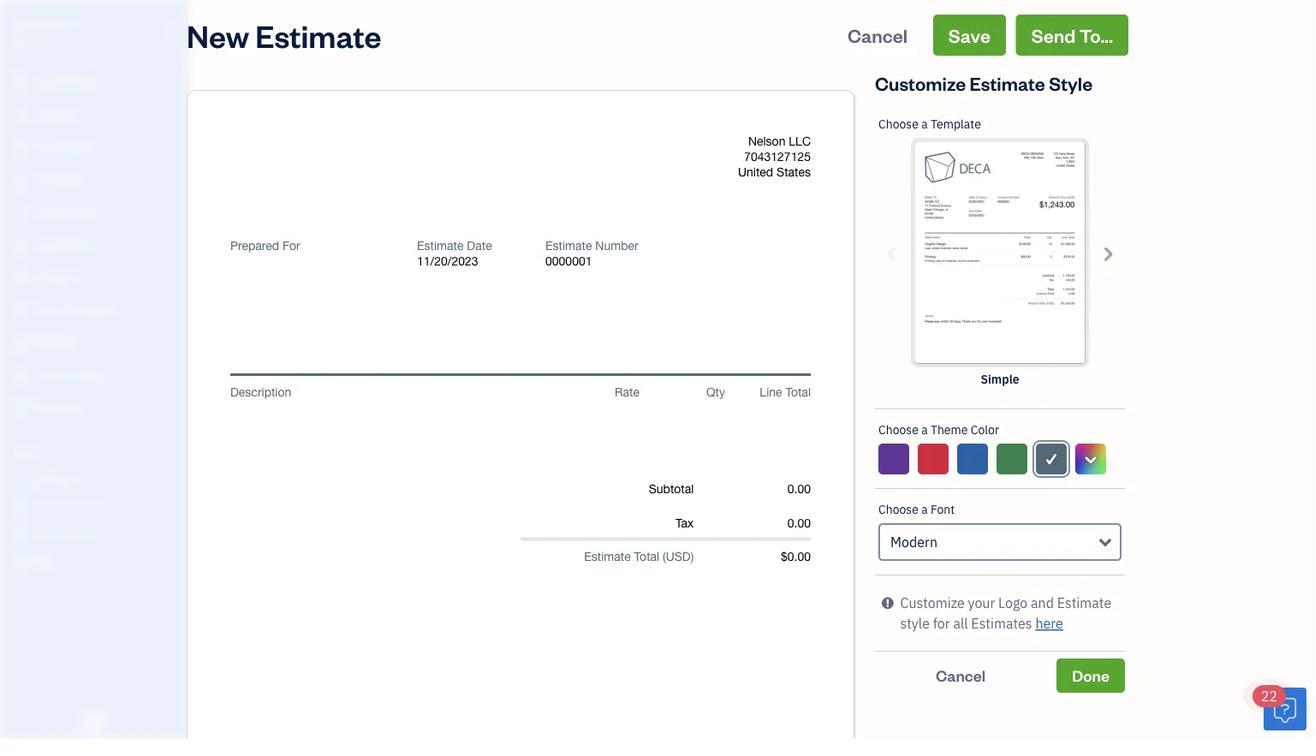 Task type: locate. For each thing, give the bounding box(es) containing it.
choose for choose a theme color
[[879, 422, 919, 438]]

1 vertical spatial customize
[[901, 594, 965, 612]]

project image
[[11, 270, 32, 287]]

team members image
[[13, 471, 183, 485]]

bank connections image
[[13, 526, 183, 540]]

a
[[922, 116, 928, 132], [922, 422, 928, 438], [922, 502, 928, 517]]

0 horizontal spatial llc
[[61, 15, 83, 33]]

llc for choose
[[789, 134, 811, 148]]

customize up for
[[901, 594, 965, 612]]

modern
[[891, 533, 938, 551]]

choose for choose a template
[[879, 116, 919, 132]]

save
[[949, 23, 991, 47]]

style
[[1049, 71, 1093, 95]]

1 horizontal spatial nelson
[[749, 134, 786, 148]]

2 a from the top
[[922, 422, 928, 438]]

states
[[777, 165, 811, 179]]

0 vertical spatial total
[[786, 385, 811, 399]]

0 vertical spatial a
[[922, 116, 928, 132]]

gray image
[[1044, 449, 1060, 469]]

nelson up owner
[[14, 15, 57, 33]]

tax
[[676, 516, 694, 530]]

cancel for cancel button to the top
[[848, 23, 908, 47]]

save button
[[933, 15, 1006, 56]]

1 horizontal spatial total
[[786, 385, 811, 399]]

(
[[663, 549, 666, 564]]

total right line
[[786, 385, 811, 399]]

0 horizontal spatial cancel
[[848, 23, 908, 47]]

1 vertical spatial a
[[922, 422, 928, 438]]

customize up the choose a template
[[875, 71, 966, 95]]

Font field
[[879, 523, 1122, 561]]

a inside "choose a font" element
[[922, 502, 928, 517]]

choose a template element
[[875, 104, 1126, 409]]

a inside 'choose a theme color' "element"
[[922, 422, 928, 438]]

1 horizontal spatial cancel
[[936, 666, 986, 686]]

7043127125
[[744, 149, 811, 164]]

3 choose from the top
[[879, 502, 919, 517]]

total for line
[[786, 385, 811, 399]]

1 vertical spatial llc
[[789, 134, 811, 148]]

nelson for choose a theme color
[[749, 134, 786, 148]]

0 vertical spatial customize
[[875, 71, 966, 95]]

nelson inside nelson llc owner
[[14, 15, 57, 33]]

choose inside "element"
[[879, 422, 919, 438]]

done
[[1073, 666, 1110, 686]]

1 vertical spatial choose
[[879, 422, 919, 438]]

exclamationcircle image
[[882, 593, 894, 614]]

Estimate date in MM/DD/YYYY format text field
[[417, 254, 520, 269]]

estimate inside the customize your logo and estimate style for all estimates
[[1058, 594, 1112, 612]]

done button
[[1057, 659, 1126, 693]]

a left font
[[922, 502, 928, 517]]

description
[[230, 385, 291, 399]]

cancel for bottommost cancel button
[[936, 666, 986, 686]]

choose up modern
[[879, 502, 919, 517]]

customize for customize estimate style
[[875, 71, 966, 95]]

total left "("
[[634, 549, 660, 564]]

0 horizontal spatial nelson
[[14, 15, 57, 33]]

1 vertical spatial nelson
[[749, 134, 786, 148]]

new estimate
[[187, 15, 382, 55]]

qty
[[707, 385, 725, 399]]

template
[[931, 116, 981, 132]]

0.00
[[788, 482, 811, 496], [788, 516, 811, 530]]

2 vertical spatial a
[[922, 502, 928, 517]]

llc
[[61, 15, 83, 33], [789, 134, 811, 148]]

0 vertical spatial llc
[[61, 15, 83, 33]]

customize
[[875, 71, 966, 95], [901, 594, 965, 612]]

estimate
[[256, 15, 382, 55], [970, 71, 1046, 95], [417, 239, 464, 253], [546, 239, 592, 253], [584, 549, 631, 564], [1058, 594, 1112, 612]]

2 vertical spatial choose
[[879, 502, 919, 517]]

number
[[596, 239, 639, 253]]

customize inside the customize your logo and estimate style for all estimates
[[901, 594, 965, 612]]

items and services image
[[13, 499, 183, 512]]

a left theme on the right bottom of page
[[922, 422, 928, 438]]

customize estimate style
[[875, 71, 1093, 95]]

0 vertical spatial choose
[[879, 116, 919, 132]]

here link
[[1036, 615, 1064, 633]]

a left template at the top
[[922, 116, 928, 132]]

1 vertical spatial cancel button
[[875, 659, 1047, 693]]

and
[[1031, 594, 1054, 612]]

choose a font
[[879, 502, 955, 517]]

simple
[[981, 371, 1020, 387]]

estimate date
[[417, 239, 492, 253]]

chart image
[[11, 367, 32, 385]]

prepared for
[[230, 239, 300, 253]]

line
[[760, 385, 783, 399]]

1 vertical spatial total
[[634, 549, 660, 564]]

customize for customize your logo and estimate style for all estimates
[[901, 594, 965, 612]]

0 vertical spatial 0.00
[[788, 482, 811, 496]]

Enter an Estimate # text field
[[546, 254, 593, 269]]

llc inside nelson llc 7043127125 united states
[[789, 134, 811, 148]]

0 horizontal spatial total
[[634, 549, 660, 564]]

1 choose from the top
[[879, 116, 919, 132]]

choose for choose a font
[[879, 502, 919, 517]]

money image
[[11, 335, 32, 352]]

choose left template at the top
[[879, 116, 919, 132]]

1 vertical spatial cancel
[[936, 666, 986, 686]]

0 vertical spatial nelson
[[14, 15, 57, 33]]

choose left theme on the right bottom of page
[[879, 422, 919, 438]]

1 horizontal spatial llc
[[789, 134, 811, 148]]

estimates
[[972, 615, 1033, 633]]

owner
[[14, 34, 45, 48]]

llc for customize
[[61, 15, 83, 33]]

1 vertical spatial 0.00
[[788, 516, 811, 530]]

choose
[[879, 116, 919, 132], [879, 422, 919, 438], [879, 502, 919, 517]]

3 a from the top
[[922, 502, 928, 517]]

cancel button
[[833, 15, 923, 56], [875, 659, 1047, 693]]

freshbooks image
[[81, 712, 108, 732]]

llc inside nelson llc owner
[[61, 15, 83, 33]]

send to... button
[[1016, 15, 1129, 56]]

2 choose from the top
[[879, 422, 919, 438]]

send
[[1032, 23, 1076, 47]]

cancel
[[848, 23, 908, 47], [936, 666, 986, 686]]

nelson up 7043127125
[[749, 134, 786, 148]]

prepared
[[230, 239, 279, 253]]

1 a from the top
[[922, 116, 928, 132]]

total
[[786, 385, 811, 399], [634, 549, 660, 564]]

nelson
[[14, 15, 57, 33], [749, 134, 786, 148]]

0 vertical spatial cancel
[[848, 23, 908, 47]]

main element
[[0, 0, 231, 739]]

a inside choose a template element
[[922, 116, 928, 132]]

subtotal
[[649, 482, 694, 496]]

nelson inside nelson llc 7043127125 united states
[[749, 134, 786, 148]]



Task type: describe. For each thing, give the bounding box(es) containing it.
rate
[[615, 385, 640, 399]]

for
[[933, 615, 950, 633]]

your
[[968, 594, 996, 612]]

choose a theme color
[[879, 422, 1000, 438]]

here
[[1036, 615, 1064, 633]]

22 button
[[1253, 685, 1307, 731]]

custom image
[[1083, 449, 1099, 469]]

font
[[931, 502, 955, 517]]

theme
[[931, 422, 968, 438]]

timer image
[[11, 302, 32, 319]]

expense image
[[11, 237, 32, 254]]

a for template
[[922, 116, 928, 132]]

next image
[[1098, 244, 1118, 263]]

send to...
[[1032, 23, 1114, 47]]

date
[[467, 239, 492, 253]]

total for estimate
[[634, 549, 660, 564]]

for
[[283, 239, 300, 253]]

a for font
[[922, 502, 928, 517]]

new
[[187, 15, 249, 55]]

logo
[[999, 594, 1028, 612]]

apps image
[[13, 444, 183, 457]]

2 0.00 from the top
[[788, 516, 811, 530]]

choose a template
[[879, 116, 981, 132]]

nelson llc 7043127125 united states
[[738, 134, 811, 179]]

estimate image
[[11, 140, 32, 157]]

usd
[[666, 549, 691, 564]]

choose a theme color element
[[875, 409, 1126, 489]]

previous image
[[883, 244, 903, 263]]

color
[[971, 422, 1000, 438]]

to...
[[1080, 23, 1114, 47]]

line total
[[760, 385, 811, 399]]

style
[[901, 615, 930, 633]]

estimate total ( usd )
[[584, 549, 694, 564]]

all
[[954, 615, 968, 633]]

choose a font element
[[875, 489, 1126, 576]]

0 vertical spatial cancel button
[[833, 15, 923, 56]]

settings image
[[13, 553, 183, 567]]

a for theme
[[922, 422, 928, 438]]

resource center badge image
[[1264, 688, 1307, 731]]

dashboard image
[[11, 75, 32, 92]]

report image
[[11, 400, 32, 417]]

invoice image
[[11, 172, 32, 189]]

customize your logo and estimate style for all estimates
[[901, 594, 1112, 633]]

client image
[[11, 107, 32, 124]]

nelson llc owner
[[14, 15, 83, 48]]

)
[[691, 549, 694, 564]]

nelson for customize estimate style
[[14, 15, 57, 33]]

united
[[738, 165, 774, 179]]

payment image
[[11, 205, 32, 222]]

22
[[1262, 687, 1278, 705]]

1 0.00 from the top
[[788, 482, 811, 496]]

$0.00
[[781, 549, 811, 564]]

estimate number
[[546, 239, 639, 253]]



Task type: vqa. For each thing, say whether or not it's contained in the screenshot.
Prepared For
yes



